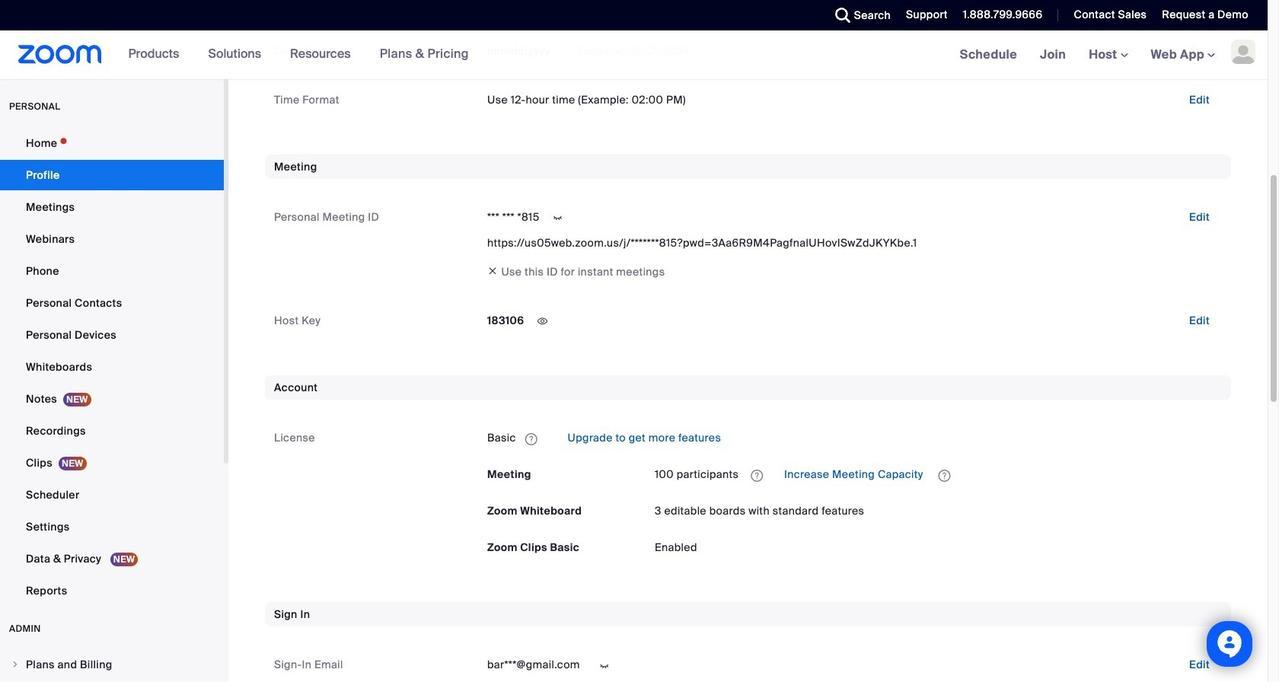 Task type: vqa. For each thing, say whether or not it's contained in the screenshot.
Data Requests
no



Task type: describe. For each thing, give the bounding box(es) containing it.
1 vertical spatial application
[[655, 463, 1222, 487]]

personal menu menu
[[0, 128, 224, 608]]

profile picture image
[[1231, 40, 1256, 64]]



Task type: locate. For each thing, give the bounding box(es) containing it.
menu item
[[0, 650, 224, 679]]

show personal meeting id image
[[546, 211, 570, 225]]

application
[[487, 426, 1222, 450], [655, 463, 1222, 487]]

learn more about your meeting license image
[[747, 469, 768, 483]]

zoom logo image
[[18, 45, 102, 64]]

hide host key image
[[530, 315, 555, 329]]

meetings navigation
[[949, 30, 1268, 80]]

0 vertical spatial application
[[487, 426, 1222, 450]]

banner
[[0, 30, 1268, 80]]

learn more about your license type image
[[524, 434, 539, 445]]

product information navigation
[[102, 30, 480, 79]]

right image
[[11, 660, 20, 669]]



